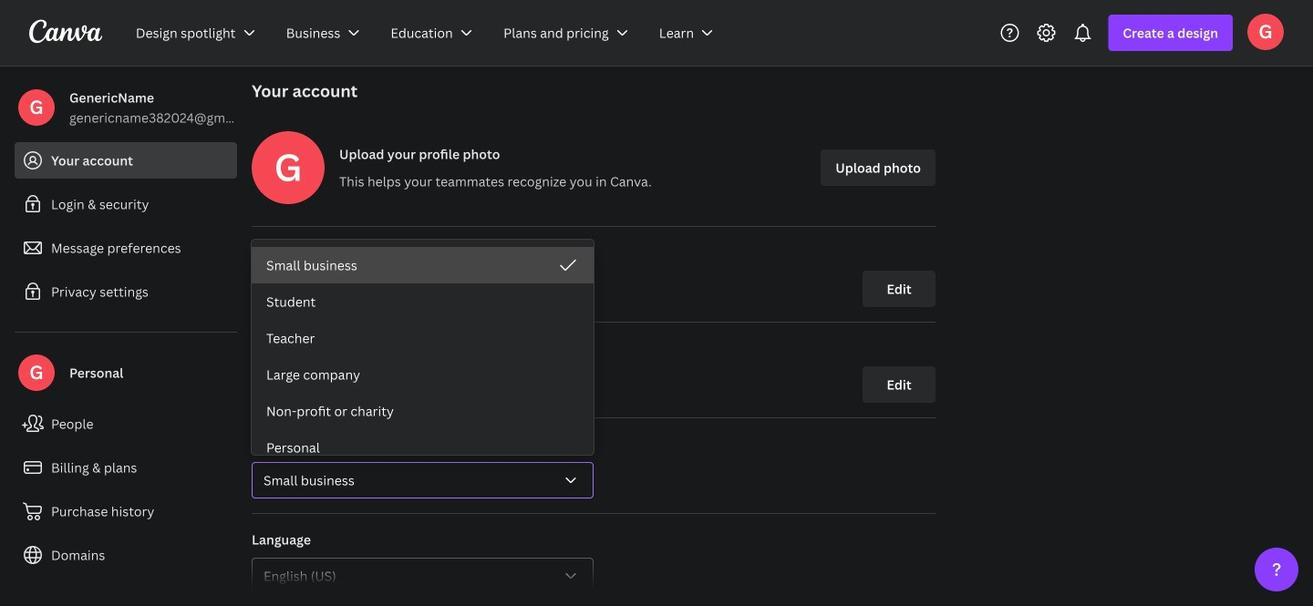 Task type: locate. For each thing, give the bounding box(es) containing it.
None button
[[252, 463, 594, 499]]

4 option from the top
[[252, 357, 594, 393]]

1 vertical spatial genericname382024 element
[[18, 355, 55, 391]]

1 horizontal spatial genericname382024 image
[[252, 131, 325, 204]]

genericname382024 image for leftmost genericname382024 "element"
[[18, 355, 55, 391]]

genericname382024 element
[[252, 131, 325, 204], [18, 355, 55, 391]]

list box
[[252, 247, 594, 466]]

1 option from the top
[[252, 247, 594, 284]]

option
[[252, 247, 594, 284], [252, 284, 594, 320], [252, 320, 594, 357], [252, 357, 594, 393], [252, 393, 594, 430], [252, 430, 594, 466]]

genericname382024 image
[[1248, 13, 1285, 50], [1248, 13, 1285, 50]]

1 vertical spatial genericname382024 image
[[18, 355, 55, 391]]

genericname382024 image
[[252, 131, 325, 204], [18, 355, 55, 391]]

0 horizontal spatial genericname382024 element
[[18, 355, 55, 391]]

0 horizontal spatial genericname382024 image
[[18, 355, 55, 391]]

0 vertical spatial genericname382024 element
[[252, 131, 325, 204]]

0 vertical spatial genericname382024 image
[[252, 131, 325, 204]]

top level navigation element
[[124, 15, 733, 51]]



Task type: vqa. For each thing, say whether or not it's contained in the screenshot.
the Customer
no



Task type: describe. For each thing, give the bounding box(es) containing it.
3 option from the top
[[252, 320, 594, 357]]

Language: English (US) button
[[252, 558, 594, 595]]

2 option from the top
[[252, 284, 594, 320]]

6 option from the top
[[252, 430, 594, 466]]

1 horizontal spatial genericname382024 element
[[252, 131, 325, 204]]

genericname image
[[18, 89, 55, 126]]

genericname382024 image for the rightmost genericname382024 "element"
[[252, 131, 325, 204]]

5 option from the top
[[252, 393, 594, 430]]

genericname element
[[18, 89, 55, 126]]



